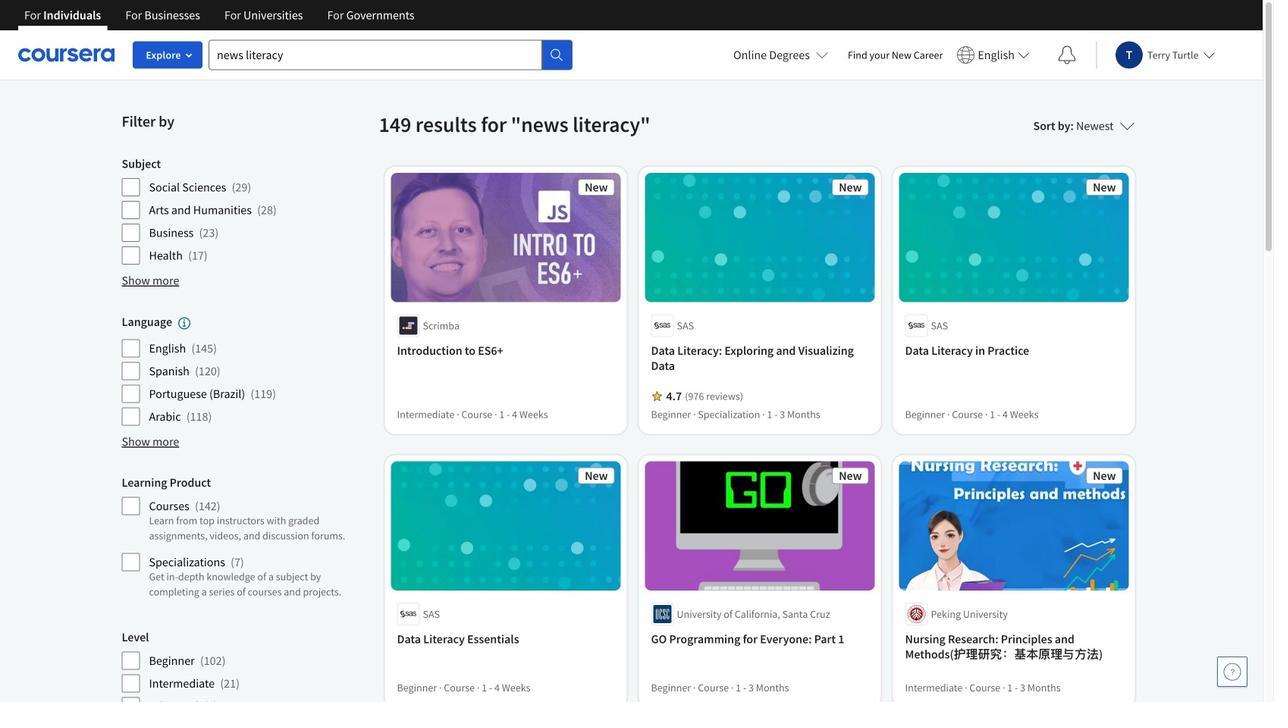 Task type: vqa. For each thing, say whether or not it's contained in the screenshot.
your inside the Gain skills across the whole lifecycle of an SAP implementation and enhance your CV/Resume with practical examples.
no



Task type: locate. For each thing, give the bounding box(es) containing it.
4 group from the top
[[122, 630, 370, 703]]

What do you want to learn? text field
[[209, 40, 543, 70]]

3 group from the top
[[122, 475, 370, 606]]

1 group from the top
[[122, 156, 370, 266]]

None search field
[[209, 40, 573, 70]]

group
[[122, 156, 370, 266], [122, 314, 370, 427], [122, 475, 370, 606], [122, 630, 370, 703]]

banner navigation
[[12, 0, 427, 42]]

2 group from the top
[[122, 314, 370, 427]]



Task type: describe. For each thing, give the bounding box(es) containing it.
help center image
[[1224, 663, 1242, 681]]

coursera image
[[18, 43, 115, 67]]

information about this filter group image
[[178, 317, 190, 330]]



